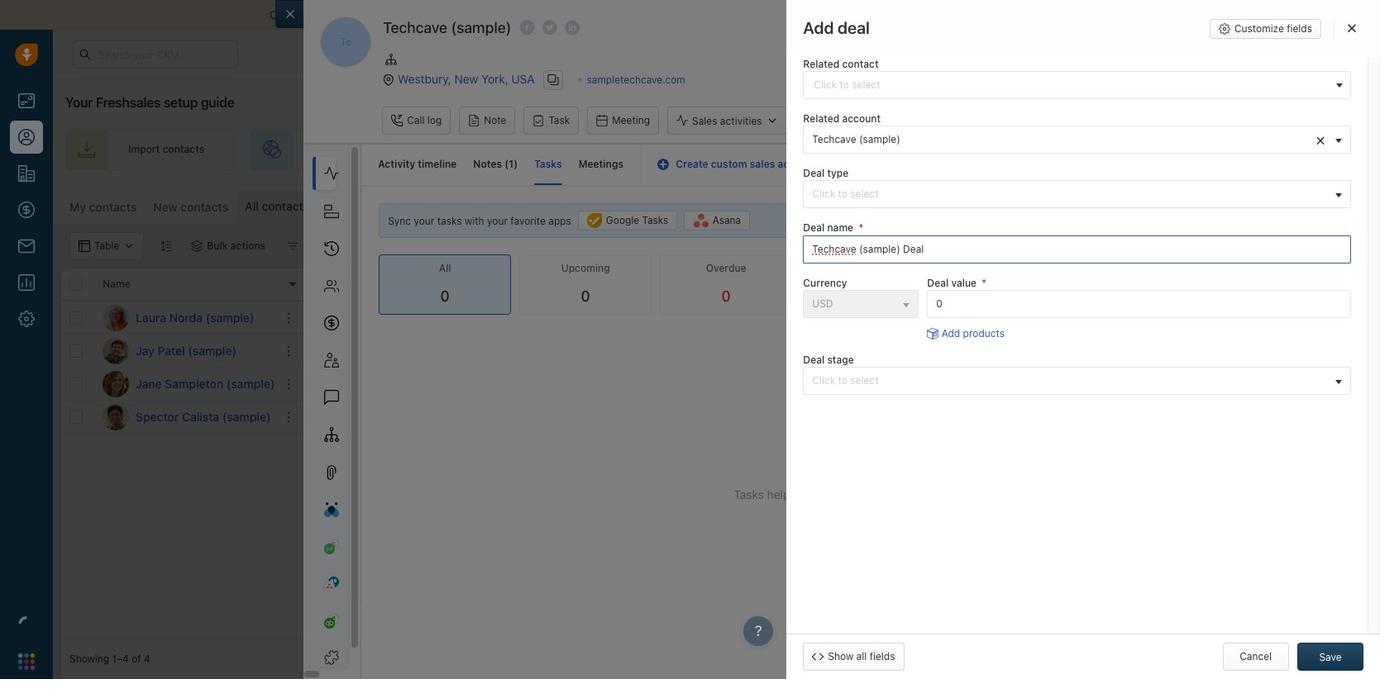 Task type: vqa. For each thing, say whether or not it's contained in the screenshot.
actions
yes



Task type: locate. For each thing, give the bounding box(es) containing it.
1 row group from the left
[[61, 302, 309, 434]]

1 horizontal spatial leads
[[744, 143, 770, 156]]

0 vertical spatial techcave
[[383, 19, 447, 36]]

1 vertical spatial apps
[[1234, 263, 1256, 275]]

schultz
[[765, 312, 800, 324], [765, 345, 800, 357], [765, 378, 800, 390], [765, 411, 800, 423]]

(sample) up jane sampleton (sample)
[[188, 344, 236, 358]]

click to select button up the start typing... text field
[[803, 181, 1351, 209]]

2 schultz from the top
[[765, 345, 800, 357]]

4 tara from the top
[[743, 411, 763, 423]]

up
[[1178, 143, 1191, 156]]

1 horizontal spatial apps
[[1234, 263, 1256, 275]]

click right +
[[608, 312, 631, 324]]

0 horizontal spatial leads
[[393, 143, 418, 156]]

3 tara schultz from the top
[[743, 378, 800, 390]]

1 horizontal spatial 4
[[318, 200, 324, 213]]

contacts right my
[[89, 200, 137, 214]]

of right track
[[875, 488, 886, 502]]

techcave down add deal
[[812, 133, 856, 146]]

deal type
[[803, 167, 849, 180]]

team
[[580, 143, 604, 156], [809, 143, 833, 156]]

1 horizontal spatial import
[[783, 7, 820, 21]]

your for your trial ends in 21 days
[[928, 48, 948, 59]]

0 vertical spatial select
[[850, 188, 879, 200]]

1 horizontal spatial you
[[925, 488, 944, 502]]

(sample) for spector calista (sample)
[[222, 410, 271, 424]]

call
[[407, 114, 425, 127]]

(sample) right calista
[[222, 410, 271, 424]]

deal for deal stage
[[803, 354, 825, 366]]

log
[[427, 114, 442, 127]]

create custom sales activity link
[[657, 158, 814, 171]]

4 right 1–4
[[144, 654, 150, 666]]

2 vertical spatial all
[[856, 651, 867, 663]]

row group containing laura norda (sample)
[[61, 302, 309, 434]]

deal left name
[[803, 222, 825, 234]]

1 horizontal spatial *
[[982, 277, 987, 289]]

all for show all fields
[[856, 651, 867, 663]]

add left deal
[[820, 115, 839, 127]]

contact for add contact
[[1327, 198, 1364, 211]]

create for create sales sequence
[[942, 143, 974, 156]]

call log
[[407, 114, 442, 127]]

1 vertical spatial contact
[[1327, 198, 1364, 211]]

contact
[[842, 58, 879, 70], [1327, 198, 1364, 211]]

0 horizontal spatial team
[[580, 143, 604, 156]]

(sample) right the corp
[[1005, 345, 1046, 357]]

related for related account
[[803, 113, 839, 125]]

cell
[[557, 302, 590, 334], [1087, 302, 1372, 334], [433, 335, 557, 367], [557, 335, 590, 367], [590, 335, 714, 367], [1087, 335, 1372, 367], [433, 368, 557, 400], [557, 368, 590, 400], [590, 368, 714, 400], [1087, 368, 1372, 400], [433, 401, 557, 433], [557, 401, 590, 433], [590, 401, 714, 433], [838, 401, 963, 433], [963, 401, 1087, 433], [1087, 401, 1372, 433]]

1 team from the left
[[580, 143, 604, 156]]

add up add task button
[[1305, 198, 1324, 211]]

bring
[[314, 143, 339, 156]]

1 vertical spatial techcave
[[812, 133, 856, 146]]

google
[[606, 215, 639, 227]]

create left sequence in the top right of the page
[[942, 143, 974, 156]]

leads up create custom sales activity
[[744, 143, 770, 156]]

2 horizontal spatial all
[[1237, 24, 1248, 36]]

name
[[827, 222, 853, 234]]

3 0 from the left
[[722, 288, 731, 305]]

filter by
[[305, 240, 344, 252]]

press space to select this row. row containing janesampleton@gmail.com
[[309, 368, 1372, 401]]

setup
[[164, 95, 198, 110]]

deal
[[838, 18, 870, 37]]

1 tara from the top
[[743, 312, 763, 324]]

container_wx8msf4aqz5i3rn1 image
[[1028, 199, 1039, 211], [287, 241, 299, 252], [727, 312, 738, 324]]

container_wx8msf4aqz5i3rn1 image down 'sales owner'
[[727, 312, 738, 324]]

note button
[[459, 107, 516, 135]]

to left add
[[634, 312, 643, 324]]

sales down route leads to your team
[[750, 158, 775, 171]]

deal for deal type
[[803, 167, 825, 180]]

2 horizontal spatial import
[[1162, 198, 1194, 211]]

0 down upcoming
[[581, 288, 590, 305]]

sequence
[[1004, 143, 1051, 156]]

actions
[[231, 240, 266, 252]]

1 vertical spatial of
[[875, 488, 886, 502]]

1 related from the top
[[803, 58, 839, 70]]

1 vertical spatial create
[[676, 158, 708, 171]]

(sample) inside spector calista (sample) link
[[222, 410, 271, 424]]

0 down completed
[[862, 288, 871, 305]]

press space to select this row. row containing spector calista (sample)
[[61, 401, 309, 434]]

contacts up container_wx8msf4aqz5i3rn1 image
[[181, 200, 228, 214]]

1 horizontal spatial container_wx8msf4aqz5i3rn1 image
[[727, 312, 738, 324]]

1 horizontal spatial all
[[856, 651, 867, 663]]

1 vertical spatial connect
[[1191, 263, 1231, 275]]

1 horizontal spatial contact
[[1327, 198, 1364, 211]]

1 vertical spatial *
[[982, 277, 987, 289]]

customize for customize table
[[1043, 198, 1094, 211]]

click to select for stage
[[812, 375, 879, 387]]

container_wx8msf4aqz5i3rn1 image left customize table
[[1028, 199, 1039, 211]]

twitter circled image
[[542, 19, 557, 36]]

techcave (sample)
[[383, 19, 511, 36], [812, 133, 900, 146]]

0 for completed
[[862, 288, 871, 305]]

4 inside all contacts 4
[[318, 200, 324, 213]]

1 vertical spatial container_wx8msf4aqz5i3rn1 image
[[287, 241, 299, 252]]

1 select from the top
[[850, 188, 879, 200]]

create custom sales activity
[[676, 158, 814, 171]]

1 you from the left
[[793, 488, 812, 502]]

your left freshsales
[[65, 95, 93, 110]]

add left task
[[1313, 263, 1331, 275]]

click to select down stage
[[812, 375, 879, 387]]

l image
[[103, 305, 129, 331]]

2 tara schultz from the top
[[743, 345, 800, 357]]

press space to select this row. row containing lauranordasample@gmail.com
[[309, 302, 1372, 335]]

customize for customize fields
[[1235, 22, 1284, 35]]

new left york,
[[454, 72, 478, 86]]

import contacts down setup
[[128, 143, 204, 156]]

0 horizontal spatial import contacts
[[128, 143, 204, 156]]

in left 21
[[993, 48, 1001, 59]]

0 vertical spatial customize
[[1235, 22, 1284, 35]]

click down deal type in the top of the page
[[812, 188, 835, 200]]

related left deal
[[803, 113, 839, 125]]

press space to select this row. row containing jay patel (sample)
[[61, 335, 309, 368]]

0 vertical spatial container_wx8msf4aqz5i3rn1 image
[[1028, 199, 1039, 211]]

3 tara from the top
[[743, 378, 763, 390]]

(sample) right sampleton
[[226, 377, 275, 391]]

janesampleton@gmail.com
[[318, 376, 443, 389]]

0 horizontal spatial techcave
[[383, 19, 447, 36]]

2 vertical spatial container_wx8msf4aqz5i3rn1 image
[[727, 312, 738, 324]]

0 up 4167348672
[[440, 288, 450, 305]]

4167348672
[[442, 310, 501, 322]]

to down stage
[[838, 375, 848, 387]]

0 vertical spatial your
[[928, 48, 948, 59]]

sync your tasks with your favorite apps
[[388, 215, 571, 227]]

add for add deal
[[820, 115, 839, 127]]

2 qualified from the top
[[865, 378, 907, 390]]

1 horizontal spatial new
[[454, 72, 478, 86]]

related
[[803, 58, 839, 70], [803, 113, 839, 125]]

1 click to select button from the top
[[803, 181, 1351, 209]]

1 vertical spatial all
[[1237, 24, 1248, 36]]

container_wx8msf4aqz5i3rn1 image for filter by
[[287, 241, 299, 252]]

0 vertical spatial all
[[245, 199, 259, 213]]

(sample) for laura norda (sample)
[[206, 311, 254, 325]]

click down deal stage
[[812, 375, 835, 387]]

connect left "mailbox"
[[269, 7, 316, 21]]

add for add products
[[942, 327, 960, 340]]

qualified for janesampleton@gmail.com
[[865, 378, 907, 390]]

contact down deal
[[842, 58, 879, 70]]

0 horizontal spatial *
[[859, 222, 863, 234]]

0 vertical spatial click to select
[[812, 188, 879, 200]]

0 horizontal spatial all
[[823, 7, 835, 21]]

container_wx8msf4aqz5i3rn1 image
[[191, 241, 203, 252]]

1 horizontal spatial team
[[809, 143, 833, 156]]

1 horizontal spatial of
[[654, 7, 665, 21]]

0 horizontal spatial tasks
[[534, 158, 562, 171]]

deal
[[803, 167, 825, 180], [803, 222, 825, 234], [927, 277, 949, 289], [803, 354, 825, 366]]

import contacts inside button
[[1162, 198, 1238, 211]]

to
[[392, 7, 403, 21], [773, 143, 782, 156], [838, 188, 848, 200], [634, 312, 643, 324], [838, 375, 848, 387], [977, 488, 988, 502]]

tasks right google
[[642, 215, 668, 227]]

schultz for janesampleton@gmail.com
[[765, 378, 800, 390]]

all right show
[[856, 651, 867, 663]]

your left "mailbox"
[[319, 7, 343, 21]]

techcave (sample) down deal
[[812, 133, 900, 146]]

e
[[971, 345, 977, 357]]

your left trial
[[928, 48, 948, 59]]

of right 1–4
[[132, 654, 141, 666]]

new down import contacts link at left top
[[153, 200, 178, 214]]

press space to select this row. row containing laura norda (sample)
[[61, 302, 309, 335]]

add products link
[[927, 326, 1005, 341]]

usd button
[[803, 290, 919, 318]]

1 vertical spatial import contacts
[[1162, 198, 1238, 211]]

stage
[[827, 354, 854, 366]]

Search your CRM... text field
[[73, 41, 238, 69]]

dialog
[[276, 0, 1380, 680], [787, 0, 1380, 680]]

contacts up filter by button at the top left
[[262, 199, 310, 213]]

(sample) inside jay patel (sample) link
[[188, 344, 236, 358]]

you left need
[[925, 488, 944, 502]]

activity
[[778, 158, 814, 171]]

tara schultz
[[743, 312, 800, 324], [743, 345, 800, 357], [743, 378, 800, 390], [743, 411, 800, 423]]

1 vertical spatial import
[[128, 143, 160, 156]]

custom
[[711, 158, 747, 171]]

connect down import contacts "group" at the right of page
[[1191, 263, 1231, 275]]

0 horizontal spatial new
[[153, 200, 178, 214]]

0 horizontal spatial fields
[[870, 651, 895, 663]]

1 vertical spatial your
[[65, 95, 93, 110]]

import contacts button
[[1140, 191, 1247, 219]]

2 vertical spatial tasks
[[734, 488, 764, 502]]

deal for deal value *
[[927, 277, 949, 289]]

contacts inside button
[[1197, 198, 1238, 211]]

add for add contact
[[1305, 198, 1324, 211]]

1 qualified from the top
[[865, 312, 907, 324]]

1 vertical spatial qualified
[[865, 378, 907, 390]]

1 horizontal spatial customize
[[1235, 22, 1284, 35]]

j image
[[103, 338, 129, 364]]

to up activity
[[773, 143, 782, 156]]

2 leads from the left
[[744, 143, 770, 156]]

1 dialog from the left
[[276, 0, 1380, 680]]

freshworks switcher image
[[18, 654, 35, 670]]

create left 'custom'
[[676, 158, 708, 171]]

currency
[[803, 277, 847, 289]]

contact inside add contact button
[[1327, 198, 1364, 211]]

send email image
[[1216, 47, 1228, 61]]

1 horizontal spatial import contacts
[[1162, 198, 1238, 211]]

2 horizontal spatial container_wx8msf4aqz5i3rn1 image
[[1028, 199, 1039, 211]]

of right sync at the left top
[[654, 7, 665, 21]]

all for all contacts 4
[[245, 199, 259, 213]]

leads up "activity"
[[393, 143, 418, 156]]

1 vertical spatial related
[[803, 113, 839, 125]]

sales inside grid
[[722, 278, 748, 291]]

all left deal
[[823, 7, 835, 21]]

(sample)
[[451, 19, 511, 36], [859, 133, 900, 146], [206, 311, 254, 325], [1017, 312, 1058, 324], [188, 344, 236, 358], [1005, 345, 1046, 357], [226, 377, 275, 391], [222, 410, 271, 424]]

lauranordasample@gmail.com
[[318, 310, 458, 322]]

2 team from the left
[[809, 143, 833, 156]]

add deal button
[[795, 107, 869, 135]]

techcave (sample) up westbury, new york, usa link
[[383, 19, 511, 36]]

sales down overdue
[[722, 278, 748, 291]]

timeline
[[418, 158, 457, 171]]

1 vertical spatial select
[[850, 375, 879, 387]]

1 horizontal spatial connect
[[1191, 263, 1231, 275]]

add contact button
[[1283, 191, 1372, 219]]

2 horizontal spatial tasks
[[734, 488, 764, 502]]

customize
[[1235, 22, 1284, 35], [1043, 198, 1094, 211]]

1 vertical spatial tasks
[[642, 215, 668, 227]]

(sample) for jay patel (sample)
[[188, 344, 236, 358]]

help
[[767, 488, 790, 502]]

0 horizontal spatial 4
[[144, 654, 150, 666]]

deal left stage
[[803, 354, 825, 366]]

1 horizontal spatial fields
[[1287, 22, 1312, 35]]

sales owner
[[722, 278, 781, 291]]

name row
[[61, 269, 309, 302]]

bring in website leads link
[[251, 129, 448, 170]]

4 0 from the left
[[862, 288, 871, 305]]

value
[[951, 277, 977, 289]]

select down stage
[[850, 375, 879, 387]]

0 vertical spatial sales
[[692, 115, 717, 127]]

import contacts down set up your sales pipeline link
[[1162, 198, 1238, 211]]

tasks down 'invite' at the top left
[[534, 158, 562, 171]]

customize inside button
[[1043, 198, 1094, 211]]

0 vertical spatial *
[[859, 222, 863, 234]]

add
[[820, 115, 839, 127], [1305, 198, 1324, 211], [1313, 263, 1331, 275], [942, 327, 960, 340]]

favorite
[[510, 215, 546, 227]]

0 vertical spatial 4
[[318, 200, 324, 213]]

12 more...
[[385, 201, 432, 213]]

2 click to select from the top
[[812, 375, 879, 387]]

2 horizontal spatial of
[[875, 488, 886, 502]]

contacts down set up your sales pipeline
[[1197, 198, 1238, 211]]

j image
[[103, 371, 129, 397]]

apps right favorite
[[548, 215, 571, 227]]

0 for overdue
[[722, 288, 731, 305]]

1 horizontal spatial your
[[928, 48, 948, 59]]

* right value
[[982, 277, 987, 289]]

(sample) right norda
[[206, 311, 254, 325]]

1 horizontal spatial techcave
[[812, 133, 856, 146]]

fields right details on the right top
[[1287, 22, 1312, 35]]

(sample) inside laura norda (sample) "link"
[[206, 311, 254, 325]]

save button
[[1297, 643, 1364, 671]]

import contacts for "import contacts" button in the top right of the page
[[1162, 198, 1238, 211]]

team up meetings
[[580, 143, 604, 156]]

meetings
[[579, 158, 624, 171]]

close image
[[1348, 23, 1356, 33]]

1 horizontal spatial sales
[[722, 278, 748, 291]]

tara schultz for jaypatelsample@gmail.com
[[743, 345, 800, 357]]

0 vertical spatial in
[[993, 48, 1001, 59]]

create sales sequence link
[[879, 129, 1080, 170]]

container_wx8msf4aqz5i3rn1 image left filter
[[287, 241, 299, 252]]

acme inc (sample)
[[971, 312, 1058, 324]]

0 vertical spatial fields
[[1287, 22, 1312, 35]]

Start typing... text field
[[803, 235, 1351, 263]]

0 vertical spatial qualified
[[865, 312, 907, 324]]

press space to select this row. row containing jaypatelsample@gmail.com
[[309, 335, 1372, 368]]

1 0 from the left
[[440, 288, 450, 305]]

row group
[[61, 302, 309, 434], [309, 302, 1372, 434]]

import down up
[[1162, 198, 1194, 211]]

apps down import contacts "group" at the right of page
[[1234, 263, 1256, 275]]

my
[[69, 200, 86, 214]]

click to select down type
[[812, 188, 879, 200]]

you right 'help'
[[793, 488, 812, 502]]

0 vertical spatial contact
[[842, 58, 879, 70]]

all up work
[[439, 262, 451, 275]]

contacts
[[163, 143, 204, 156], [1197, 198, 1238, 211], [262, 199, 310, 213], [89, 200, 137, 214], [181, 200, 228, 214]]

0 horizontal spatial you
[[793, 488, 812, 502]]

container_wx8msf4aqz5i3rn1 image inside filter by button
[[287, 241, 299, 252]]

2 0 from the left
[[581, 288, 590, 305]]

tara for jaypatelsample@gmail.com
[[743, 345, 763, 357]]

⌘
[[450, 201, 459, 214]]

in
[[993, 48, 1001, 59], [342, 143, 350, 156]]

0 horizontal spatial connect
[[269, 7, 316, 21]]

21
[[1004, 48, 1014, 59]]

deal name *
[[803, 222, 863, 234]]

name
[[103, 278, 131, 291]]

sales left activities
[[692, 115, 717, 127]]

(sample) right inc
[[1017, 312, 1058, 324]]

all right see
[[1237, 24, 1248, 36]]

import for import contacts link at left top
[[128, 143, 160, 156]]

2 row group from the left
[[309, 302, 1372, 434]]

products
[[963, 327, 1005, 340]]

4 tara schultz from the top
[[743, 411, 800, 423]]

add left products at the top right of page
[[942, 327, 960, 340]]

import down your freshsales setup guide on the top left
[[128, 143, 160, 156]]

grid
[[61, 267, 1372, 640]]

to left do.
[[977, 488, 988, 502]]

your right up
[[1193, 143, 1215, 156]]

1 vertical spatial click
[[608, 312, 631, 324]]

0 vertical spatial connect
[[269, 7, 316, 21]]

bring in website leads
[[314, 143, 418, 156]]

status
[[846, 278, 878, 291]]

tasks for tasks
[[534, 158, 562, 171]]

invite
[[528, 143, 554, 156]]

1 leads from the left
[[393, 143, 418, 156]]

sales left pipeline
[[1217, 143, 1242, 156]]

sales activities button
[[667, 107, 795, 135], [667, 107, 787, 135]]

deal left value
[[927, 277, 949, 289]]

and
[[525, 7, 546, 21]]

import contacts link
[[65, 129, 234, 170]]

×
[[1316, 130, 1326, 149]]

click to select button down e corp (sample)
[[803, 367, 1351, 395]]

0 vertical spatial tasks
[[534, 158, 562, 171]]

patel
[[158, 344, 185, 358]]

sales
[[692, 115, 717, 127], [722, 278, 748, 291]]

sales for sales owner
[[722, 278, 748, 291]]

0 vertical spatial click
[[812, 188, 835, 200]]

2 related from the top
[[803, 113, 839, 125]]

1 vertical spatial click to select
[[812, 375, 879, 387]]

0 horizontal spatial contact
[[842, 58, 879, 70]]

0 horizontal spatial all
[[245, 199, 259, 213]]

your
[[319, 7, 343, 21], [838, 7, 862, 21], [556, 143, 578, 156], [785, 143, 806, 156], [1193, 143, 1215, 156], [414, 215, 434, 227], [487, 215, 508, 227]]

2 select from the top
[[850, 375, 879, 387]]

fields right show
[[870, 651, 895, 663]]

0 vertical spatial apps
[[548, 215, 571, 227]]

tara for janesampleton@gmail.com
[[743, 378, 763, 390]]

2 vertical spatial click
[[812, 375, 835, 387]]

tasks left 'help'
[[734, 488, 764, 502]]

add
[[803, 18, 834, 37]]

press space to select this row. row
[[61, 302, 309, 335], [309, 302, 1372, 335], [61, 335, 309, 368], [309, 335, 1372, 368], [61, 368, 309, 401], [309, 368, 1372, 401], [61, 401, 309, 434], [309, 401, 1372, 434]]

fields
[[1287, 22, 1312, 35], [870, 651, 895, 663]]

your up activity
[[785, 143, 806, 156]]

to inside the route leads to your team link
[[773, 143, 782, 156]]

2 dialog from the left
[[787, 0, 1380, 680]]

0 horizontal spatial of
[[132, 654, 141, 666]]

in right 'bring'
[[342, 143, 350, 156]]

deal left type
[[803, 167, 825, 180]]

show all fields
[[828, 651, 895, 663]]

select
[[850, 188, 879, 200], [850, 375, 879, 387]]

2 tara from the top
[[743, 345, 763, 357]]

press space to select this row. row containing jane sampleton (sample)
[[61, 368, 309, 401]]

invite your team
[[528, 143, 604, 156]]

0 horizontal spatial techcave (sample)
[[383, 19, 511, 36]]

0 vertical spatial create
[[942, 143, 974, 156]]

1 horizontal spatial techcave (sample)
[[812, 133, 900, 146]]

(sample) inside jane sampleton (sample) link
[[226, 377, 275, 391]]

set up your sales pipeline
[[1160, 143, 1282, 156]]

1 vertical spatial all
[[439, 262, 451, 275]]

0 horizontal spatial in
[[342, 143, 350, 156]]

1 vertical spatial in
[[342, 143, 350, 156]]

import inside button
[[1162, 198, 1194, 211]]

* right name
[[859, 222, 863, 234]]

0 horizontal spatial import
[[128, 143, 160, 156]]

customize fields button
[[1210, 19, 1321, 39]]

all up the actions
[[245, 199, 259, 213]]

1 click to select from the top
[[812, 188, 879, 200]]

contact up task
[[1327, 198, 1364, 211]]

0 horizontal spatial sales
[[692, 115, 717, 127]]

0 horizontal spatial your
[[65, 95, 93, 110]]

4 up filter by
[[318, 200, 324, 213]]

team up deal type in the top of the page
[[809, 143, 833, 156]]

activities
[[720, 115, 762, 127]]

2 click to select button from the top
[[803, 367, 1351, 395]]

0 horizontal spatial create
[[676, 158, 708, 171]]

1 vertical spatial sales
[[722, 278, 748, 291]]

related down add on the top right
[[803, 58, 839, 70]]

pipeline
[[1245, 143, 1282, 156]]

linkedin circled image
[[565, 19, 580, 36]]

4 schultz from the top
[[765, 411, 800, 423]]

3 schultz from the top
[[765, 378, 800, 390]]

customize inside button
[[1235, 22, 1284, 35]]

janesampleton@gmail.com link
[[318, 375, 443, 393]]

0 vertical spatial related
[[803, 58, 839, 70]]

0 horizontal spatial customize
[[1043, 198, 1094, 211]]

0 vertical spatial click to select button
[[803, 181, 1351, 209]]

0 down overdue
[[722, 288, 731, 305]]

acme
[[971, 312, 997, 324]]

sales inside dialog
[[692, 115, 717, 127]]

container_wx8msf4aqz5i3rn1 image inside customize table button
[[1028, 199, 1039, 211]]



Task type: describe. For each thing, give the bounding box(es) containing it.
1 schultz from the top
[[765, 312, 800, 324]]

deal for deal name *
[[803, 222, 825, 234]]

showing 1–4 of 4
[[69, 654, 150, 666]]

your down more...
[[414, 215, 434, 227]]

sampleton
[[165, 377, 223, 391]]

task
[[549, 114, 570, 127]]

connect your mailbox link
[[269, 7, 392, 21]]

Enter value number field
[[927, 290, 1351, 318]]

1 tara schultz from the top
[[743, 312, 800, 324]]

connect apps
[[1191, 263, 1256, 275]]

track
[[845, 488, 872, 502]]

trial
[[950, 48, 967, 59]]

activity
[[378, 158, 415, 171]]

sales for sales activities
[[692, 115, 717, 127]]

spectorcalista@gmail.com link
[[318, 408, 440, 426]]

plans
[[1106, 48, 1132, 60]]

cancel button
[[1223, 643, 1289, 671]]

)
[[514, 158, 518, 171]]

import contacts for import contacts link at left top
[[128, 143, 204, 156]]

your right add on the top right
[[838, 7, 862, 21]]

see all details
[[1217, 24, 1282, 36]]

related for related contact
[[803, 58, 839, 70]]

leads inside the bring in website leads 'link'
[[393, 143, 418, 156]]

import contacts group
[[1140, 191, 1275, 219]]

1 vertical spatial techcave (sample)
[[812, 133, 900, 146]]

set
[[1160, 143, 1176, 156]]

overdue
[[706, 262, 746, 275]]

your freshsales setup guide
[[65, 95, 234, 110]]

container_wx8msf4aqz5i3rn1 image for tara schultz
[[727, 312, 738, 324]]

acme inc (sample) link
[[971, 312, 1058, 324]]

new contacts
[[153, 200, 228, 214]]

click to select for type
[[812, 188, 879, 200]]

select for deal stage
[[850, 375, 879, 387]]

do.
[[991, 488, 1008, 502]]

note
[[484, 114, 506, 127]]

tasks help you keep track of things you need to do.
[[734, 488, 1008, 502]]

by
[[332, 240, 344, 252]]

jay
[[136, 344, 155, 358]]

email
[[668, 7, 697, 21]]

0 horizontal spatial apps
[[548, 215, 571, 227]]

0 for upcoming
[[581, 288, 590, 305]]

upcoming
[[561, 262, 610, 275]]

emails
[[318, 278, 349, 291]]

(sample) for e corp (sample)
[[1005, 345, 1046, 357]]

enable
[[549, 7, 585, 21]]

leads inside the route leads to your team link
[[744, 143, 770, 156]]

select for deal type
[[850, 188, 879, 200]]

in inside 'link'
[[342, 143, 350, 156]]

jaypatelsample@gmail.com link
[[318, 342, 444, 360]]

improve
[[406, 7, 450, 21]]

schultz for jaypatelsample@gmail.com
[[765, 345, 800, 357]]

jane sampleton (sample) link
[[136, 376, 275, 392]]

call log button
[[382, 107, 451, 135]]

spectorcalista@gmail.com
[[318, 409, 440, 422]]

westbury,
[[398, 72, 451, 86]]

days
[[1016, 48, 1036, 59]]

dialog containing add deal
[[787, 0, 1380, 680]]

explore
[[1068, 48, 1104, 60]]

2-
[[588, 7, 601, 21]]

completed
[[841, 262, 893, 275]]

sales activities
[[692, 115, 762, 127]]

details
[[1251, 24, 1282, 36]]

to down type
[[838, 188, 848, 200]]

0 vertical spatial import
[[783, 7, 820, 21]]

explore plans link
[[1059, 44, 1141, 64]]

1 vertical spatial new
[[153, 200, 178, 214]]

⌘ o
[[450, 201, 469, 214]]

laura norda (sample) link
[[136, 310, 254, 326]]

jay patel (sample) link
[[136, 343, 236, 359]]

add deal
[[803, 18, 870, 37]]

deal value *
[[927, 277, 987, 289]]

keep
[[816, 488, 841, 502]]

route leads to your team link
[[651, 129, 863, 170]]

* for deal name *
[[859, 222, 863, 234]]

save
[[1319, 652, 1342, 664]]

jay patel (sample)
[[136, 344, 236, 358]]

your for your freshsales setup guide
[[65, 95, 93, 110]]

click for deal type
[[812, 188, 835, 200]]

work
[[442, 278, 467, 291]]

customize table
[[1043, 198, 1121, 211]]

more...
[[398, 201, 432, 213]]

create for create custom sales activity
[[676, 158, 708, 171]]

import all your sales data link
[[783, 7, 924, 21]]

conversations.
[[700, 7, 780, 21]]

data
[[897, 7, 921, 21]]

add products
[[942, 327, 1005, 340]]

qualified for lauranordasample@gmail.com
[[865, 312, 907, 324]]

showing
[[69, 654, 109, 666]]

1 vertical spatial 4
[[144, 654, 150, 666]]

1
[[509, 158, 514, 171]]

0 vertical spatial all
[[823, 7, 835, 21]]

2 vertical spatial of
[[132, 654, 141, 666]]

click for deal stage
[[812, 375, 835, 387]]

usa
[[511, 72, 535, 86]]

0 vertical spatial of
[[654, 7, 665, 21]]

s image
[[103, 404, 129, 430]]

all for see all details
[[1237, 24, 1248, 36]]

connect for connect apps
[[1191, 263, 1231, 275]]

tara for spectorcalista@gmail.com
[[743, 411, 763, 423]]

spector
[[136, 410, 179, 424]]

Click to select search field
[[803, 71, 1351, 99]]

(sample) left facebook circled icon
[[451, 19, 511, 36]]

connect your mailbox to improve deliverability and enable 2-way sync of email conversations. import all your sales data
[[269, 7, 921, 21]]

tasks for tasks help you keep track of things you need to do.
[[734, 488, 764, 502]]

2 you from the left
[[925, 488, 944, 502]]

click to select button for type
[[803, 181, 1351, 209]]

laura
[[136, 311, 166, 325]]

dialog containing techcave (sample)
[[276, 0, 1380, 680]]

way
[[601, 7, 622, 21]]

task button
[[524, 107, 579, 135]]

google tasks button
[[578, 211, 678, 231]]

your right with on the left
[[487, 215, 508, 227]]

jaypatelsample@gmail.com
[[318, 343, 444, 355]]

(sample) for acme inc (sample)
[[1017, 312, 1058, 324]]

tara schultz for janesampleton@gmail.com
[[743, 378, 800, 390]]

+
[[599, 312, 605, 324]]

related contact
[[803, 58, 879, 70]]

facebook circled image
[[520, 19, 535, 36]]

row group containing lauranordasample@gmail.com
[[309, 302, 1372, 434]]

spector calista (sample)
[[136, 410, 271, 424]]

your trial ends in 21 days
[[928, 48, 1036, 59]]

* for deal value *
[[982, 277, 987, 289]]

westbury, new york, usa
[[398, 72, 535, 86]]

tasks inside button
[[642, 215, 668, 227]]

show
[[828, 651, 854, 663]]

bulk actions
[[207, 240, 266, 252]]

contact for related contact
[[842, 58, 879, 70]]

add for add task
[[1313, 263, 1331, 275]]

to right "mailbox"
[[392, 7, 403, 21]]

schultz for spectorcalista@gmail.com
[[765, 411, 800, 423]]

1 vertical spatial fields
[[870, 651, 895, 663]]

sales left sequence in the top right of the page
[[977, 143, 1001, 156]]

sync
[[625, 7, 651, 21]]

connect for connect your mailbox to improve deliverability and enable 2-way sync of email conversations. import all your sales data
[[269, 7, 316, 21]]

activity timeline
[[378, 158, 457, 171]]

related account
[[803, 113, 881, 125]]

to inside press space to select this row. row
[[634, 312, 643, 324]]

notes ( 1 )
[[473, 158, 518, 171]]

grid containing laura norda (sample)
[[61, 267, 1372, 640]]

tara schultz for spectorcalista@gmail.com
[[743, 411, 800, 423]]

all for all
[[439, 262, 451, 275]]

route leads to your team
[[714, 143, 833, 156]]

(sample) down the account
[[859, 133, 900, 146]]

table
[[1097, 198, 1121, 211]]

1 horizontal spatial in
[[993, 48, 1001, 59]]

cancel
[[1240, 651, 1272, 663]]

press space to select this row. row containing spectorcalista@gmail.com
[[309, 401, 1372, 434]]

import for "import contacts" button in the top right of the page
[[1162, 198, 1194, 211]]

sales left data
[[866, 7, 894, 21]]

all contacts link
[[245, 198, 310, 215]]

contacts down setup
[[163, 143, 204, 156]]

0 for all
[[440, 288, 450, 305]]

click to select button for stage
[[803, 367, 1351, 395]]

(sample) for jane sampleton (sample)
[[226, 377, 275, 391]]

your right 'invite' at the top left
[[556, 143, 578, 156]]

add task
[[1313, 263, 1354, 275]]



